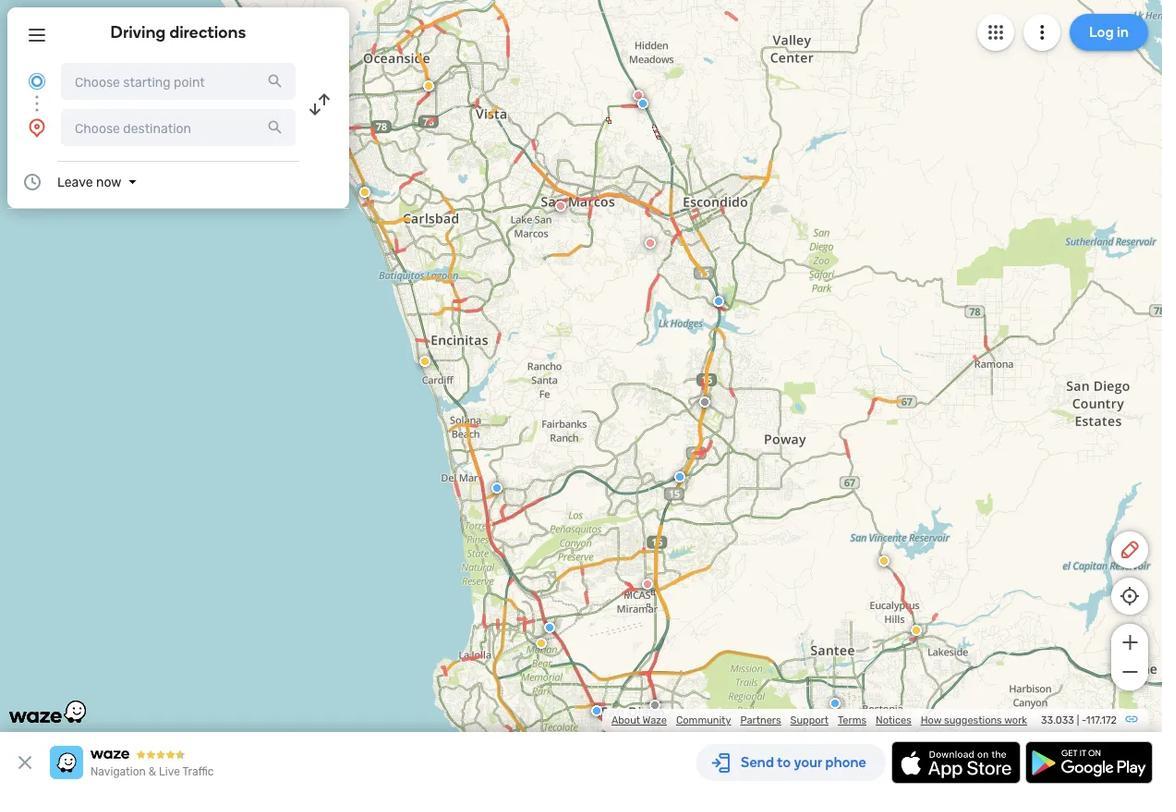 Task type: vqa. For each thing, say whether or not it's contained in the screenshot.
Use at the top of page
no



Task type: locate. For each thing, give the bounding box(es) containing it.
community
[[677, 714, 732, 727]]

link image
[[1125, 712, 1140, 727]]

live
[[159, 765, 180, 778]]

Choose destination text field
[[61, 109, 296, 146]]

33.033
[[1042, 714, 1075, 727]]

partners link
[[741, 714, 782, 727]]

police image
[[638, 98, 649, 109], [675, 471, 686, 482], [492, 482, 503, 494], [830, 698, 841, 709]]

notices link
[[876, 714, 912, 727]]

zoom in image
[[1119, 631, 1142, 653]]

now
[[96, 174, 122, 189]]

about waze link
[[612, 714, 667, 727]]

traffic
[[183, 765, 214, 778]]

117.172
[[1087, 714, 1118, 727]]

accident image
[[700, 397, 711, 408], [650, 700, 661, 711]]

2 vertical spatial police image
[[592, 705, 603, 716]]

0 vertical spatial accident image
[[700, 397, 711, 408]]

1 horizontal spatial police image
[[592, 705, 603, 716]]

hazard image
[[423, 80, 434, 92], [420, 356, 431, 367]]

waze
[[643, 714, 667, 727]]

1 horizontal spatial road closed image
[[642, 579, 653, 590]]

hazard image
[[360, 187, 371, 198], [879, 556, 890, 567], [911, 625, 922, 636], [536, 638, 547, 649]]

1 horizontal spatial road closed image
[[645, 238, 656, 249]]

1 vertical spatial police image
[[544, 622, 556, 633]]

road closed image
[[633, 90, 644, 101], [645, 238, 656, 249]]

location image
[[26, 116, 48, 139]]

road closed image
[[556, 201, 567, 212], [642, 579, 653, 590]]

pencil image
[[1119, 539, 1142, 561]]

0 horizontal spatial accident image
[[650, 700, 661, 711]]

about waze community partners support terms notices how suggestions work
[[612, 714, 1028, 727]]

0 vertical spatial police image
[[714, 296, 725, 307]]

support link
[[791, 714, 829, 727]]

&
[[149, 765, 156, 778]]

2 horizontal spatial police image
[[714, 296, 725, 307]]

about
[[612, 714, 641, 727]]

terms link
[[838, 714, 867, 727]]

leave now
[[57, 174, 122, 189]]

1 horizontal spatial accident image
[[700, 397, 711, 408]]

|
[[1077, 714, 1080, 727]]

leave
[[57, 174, 93, 189]]

0 horizontal spatial road closed image
[[556, 201, 567, 212]]

0 horizontal spatial road closed image
[[633, 90, 644, 101]]

zoom out image
[[1119, 661, 1142, 683]]

navigation
[[91, 765, 146, 778]]

police image
[[714, 296, 725, 307], [544, 622, 556, 633], [592, 705, 603, 716]]

driving
[[111, 22, 166, 42]]

how
[[921, 714, 942, 727]]



Task type: describe. For each thing, give the bounding box(es) containing it.
1 vertical spatial accident image
[[650, 700, 661, 711]]

partners
[[741, 714, 782, 727]]

x image
[[14, 751, 36, 774]]

0 vertical spatial road closed image
[[633, 90, 644, 101]]

community link
[[677, 714, 732, 727]]

suggestions
[[945, 714, 1003, 727]]

terms
[[838, 714, 867, 727]]

1 vertical spatial road closed image
[[645, 238, 656, 249]]

support
[[791, 714, 829, 727]]

Choose starting point text field
[[61, 63, 296, 100]]

navigation & live traffic
[[91, 765, 214, 778]]

-
[[1082, 714, 1087, 727]]

1 vertical spatial road closed image
[[642, 579, 653, 590]]

clock image
[[21, 171, 43, 193]]

0 vertical spatial road closed image
[[556, 201, 567, 212]]

how suggestions work link
[[921, 714, 1028, 727]]

0 horizontal spatial police image
[[544, 622, 556, 633]]

notices
[[876, 714, 912, 727]]

33.033 | -117.172
[[1042, 714, 1118, 727]]

work
[[1005, 714, 1028, 727]]

0 vertical spatial hazard image
[[423, 80, 434, 92]]

directions
[[170, 22, 246, 42]]

1 vertical spatial hazard image
[[420, 356, 431, 367]]

driving directions
[[111, 22, 246, 42]]

current location image
[[26, 70, 48, 92]]



